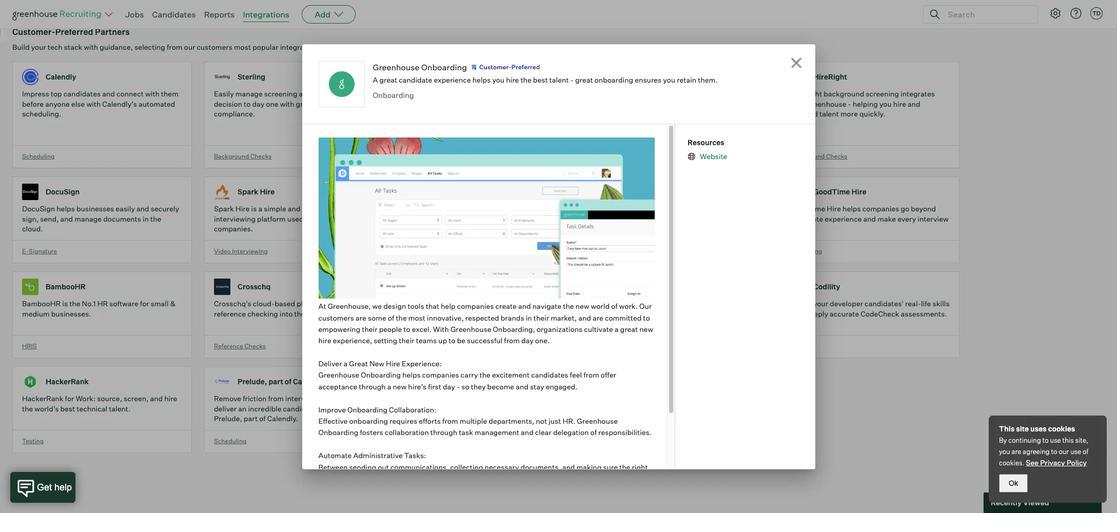 Task type: vqa. For each thing, say whether or not it's contained in the screenshot.
their
yes



Task type: describe. For each thing, give the bounding box(es) containing it.
- inside 'deliver a great new hire experience: greenhouse onboarding helps companies carry the excitement candidates feel from offer acceptance through a new hire's first day - so they become and stay engaged.'
[[457, 382, 460, 391]]

you inside the hireright background screening integrates with greenhouse - helping you hire and onboard talent more quickly.
[[880, 99, 892, 108]]

1 vertical spatial retain
[[598, 414, 618, 423]]

clear
[[535, 428, 552, 437]]

is for namely is the leading hr, payroll, and benefits platform for growing companies.
[[433, 394, 439, 403]]

by inside spark hire is a simple and affordable video interviewing platform used by 4,000+ companies.
[[305, 214, 314, 223]]

the inside 'deliver a great new hire experience: greenhouse onboarding helps companies carry the excitement candidates feel from offer acceptance through a new hire's first day - so they become and stay engaged.'
[[480, 371, 491, 380]]

brings
[[327, 299, 348, 308]]

and right time
[[558, 486, 571, 494]]

1 vertical spatial a great candidate experience helps you hire the best talent - great onboarding ensures you retain them.
[[598, 394, 757, 423]]

a inside the text candidates and automate a white glove candidate experience in greenhouse.
[[701, 204, 705, 213]]

integrations.
[[280, 43, 323, 51]]

of inside source, screen, and rank candidates automatically with power of deep learning ai
[[491, 99, 498, 108]]

error.
[[622, 486, 641, 494]]

hris for bamboohr is the no.1 hr software for small & medium businesses.
[[22, 342, 37, 350]]

0 vertical spatial right
[[632, 463, 648, 471]]

1 horizontal spatial &
[[674, 152, 678, 160]]

easily
[[214, 89, 234, 98]]

of inside remove friction from interview scheduling and deliver an incredible candidate experience with prelude, part of calendly.
[[259, 414, 266, 423]]

talent.
[[109, 404, 131, 413]]

onboarding inside easily manage screening and onboarding from decision to day one with greater efficiency and compliance.
[[313, 89, 352, 98]]

kanban
[[619, 129, 645, 138]]

a up error.
[[628, 474, 632, 483]]

make better talent decisions with a comprehensive suite of scientifically validated assessments.
[[406, 204, 560, 233]]

0 vertical spatial customers
[[197, 43, 232, 51]]

screen, inside hackerrank for work: source, screen, and hire the world's best technical talent.
[[124, 394, 149, 403]]

ok button
[[999, 474, 1028, 493]]

1 horizontal spatial greenhouse onboarding
[[622, 377, 707, 386]]

great
[[349, 359, 368, 368]]

greater
[[296, 99, 321, 108]]

market,
[[551, 313, 577, 322]]

assessments. for comprehensive
[[406, 224, 452, 233]]

is for hired is a job opportunity marketplace created specifically for tech talent.
[[618, 299, 624, 308]]

namely is the leading hr, payroll, and benefits platform for growing companies.
[[406, 394, 562, 413]]

and inside improve onboarding collaboration: effective onboarding requires efforts from multiple departments, not just hr. greenhouse onboarding fosters collaboration through task management and clear delegation of responsibilities.
[[521, 428, 534, 437]]

small
[[151, 299, 169, 308]]

screen, inside source, screen, and rank candidates automatically with power of deep learning ai
[[434, 89, 458, 98]]

testing for hackerrank for work: source, screen, and hire the world's best technical talent.
[[22, 437, 44, 445]]

a inside spark hire is a simple and affordable video interviewing platform used by 4,000+ companies.
[[258, 204, 262, 213]]

to down uses
[[1043, 436, 1049, 445]]

through inside improve onboarding collaboration: effective onboarding requires efforts from multiple departments, not just hr. greenhouse onboarding fosters collaboration through task management and clear delegation of responsibilities.
[[431, 428, 457, 437]]

integrations
[[243, 9, 290, 20]]

in inside unleash your greenhouse data with talentwall and see what's really going on in your pipeline. combine visual candidate management with beautiful, automated analytics dashboards. think kanban for recruiting!
[[700, 99, 706, 108]]

manager
[[428, 309, 458, 318]]

greenhouse inside 'deliver a great new hire experience: greenhouse onboarding helps companies carry the excitement candidates feel from offer acceptance through a new hire's first day - so they become and stay engaged.'
[[318, 371, 359, 380]]

securely
[[151, 204, 179, 213]]

with down pipeline.
[[732, 109, 746, 118]]

new inside automate administrative tasks: between sending out communications, collecting necessary documents, and making sure the right people are completing the right tasks on-time, there's a lot to keep track of when bringing on a new hire. greenhouse onboarding automates manual tasks to save you time and reduce human error.
[[634, 474, 648, 483]]

and inside unleash your greenhouse data with talentwall and see what's really going on in your pipeline. combine visual candidate management with beautiful, automated analytics dashboards. think kanban for recruiting!
[[598, 99, 611, 108]]

and inside impress top candidates and connect with them before anyone else with calendly's automated scheduling.
[[102, 89, 115, 98]]

0 vertical spatial use
[[1050, 436, 1061, 445]]

to down our
[[643, 313, 650, 322]]

interview inside remove friction from interview scheduling and deliver an incredible candidate experience with prelude, part of calendly.
[[285, 394, 316, 403]]

departments,
[[489, 417, 535, 426]]

hackerrank for hackerrank for work: source, screen, and hire the world's best technical talent.
[[22, 394, 63, 403]]

candidate down 'excel.'
[[406, 342, 436, 350]]

with left them
[[145, 89, 160, 98]]

1 vertical spatial feedback
[[437, 342, 465, 350]]

greenhouse inside the hireright background screening integrates with greenhouse - helping you hire and onboard talent more quickly.
[[806, 99, 847, 108]]

0 horizontal spatial right
[[407, 474, 423, 483]]

0 horizontal spatial their
[[362, 325, 378, 334]]

0 vertical spatial a great candidate experience helps you hire the best talent - great onboarding ensures you retain them.
[[373, 75, 718, 84]]

hiring
[[406, 309, 427, 318]]

with inside the hireright background screening integrates with greenhouse - helping you hire and onboard talent more quickly.
[[790, 99, 804, 108]]

collects
[[480, 299, 506, 308]]

bamboohr for bamboohr
[[46, 283, 86, 291]]

scheduling for impress top candidates and connect with them before anyone else with calendly's automated scheduling.
[[22, 152, 55, 160]]

they
[[471, 382, 486, 391]]

them
[[161, 89, 179, 98]]

are inside the "by continuing to use this site, you are agreeing to our use of cookies."
[[1012, 448, 1022, 456]]

of up remove friction from interview scheduling and deliver an incredible candidate experience with prelude, part of calendly. at the left bottom of page
[[285, 377, 292, 386]]

think
[[598, 129, 617, 138]]

glove
[[726, 204, 745, 213]]

resources
[[688, 138, 725, 147]]

your for build
[[31, 43, 46, 51]]

talent up ai
[[550, 75, 569, 84]]

starred automatically collects all candidate and hiring manager feedback and shows you how to improve your candidate experience
[[406, 299, 566, 328]]

to left 'be'
[[449, 336, 456, 345]]

of inside make better talent decisions with a comprehensive suite of scientifically validated assessments.
[[477, 214, 484, 223]]

docusign for docusign
[[46, 188, 80, 196]]

automates
[[419, 486, 455, 494]]

management inside improve onboarding collaboration: effective onboarding requires efforts from multiple departments, not just hr. greenhouse onboarding fosters collaboration through task management and clear delegation of responsibilities.
[[475, 428, 519, 437]]

customer- for customer-preferred
[[479, 63, 512, 71]]

automatically inside starred automatically collects all candidate and hiring manager feedback and shows you how to improve your candidate experience
[[433, 299, 478, 308]]

and inside spark hire is a simple and affordable video interviewing platform used by 4,000+ companies.
[[288, 204, 301, 213]]

recruitment
[[598, 152, 634, 160]]

see
[[612, 99, 624, 108]]

the inside the namely is the leading hr, payroll, and benefits platform for growing companies.
[[440, 394, 451, 403]]

reduce
[[573, 486, 596, 494]]

hire inside 'deliver a great new hire experience: greenhouse onboarding helps companies carry the excitement candidates feel from offer acceptance through a new hire's first day - so they become and stay engaged.'
[[386, 359, 400, 368]]

from right the selecting
[[167, 43, 182, 51]]

0 vertical spatial retain
[[677, 75, 697, 84]]

2 horizontal spatial their
[[534, 313, 549, 322]]

configure image
[[1050, 7, 1062, 20]]

carry
[[461, 371, 478, 380]]

and up how
[[553, 299, 566, 308]]

candidates inside impress top candidates and connect with them before anyone else with calendly's automated scheduling.
[[64, 89, 101, 98]]

candidate up successful
[[460, 319, 494, 328]]

to down lot
[[503, 486, 509, 494]]

send,
[[40, 214, 59, 223]]

best inside hackerrank for work: source, screen, and hire the world's best technical talent.
[[60, 404, 75, 413]]

this
[[1063, 436, 1074, 445]]

0 vertical spatial texting
[[662, 188, 688, 196]]

prelude, part of calendly
[[238, 377, 324, 386]]

communications,
[[391, 463, 449, 471]]

and right easily
[[137, 204, 149, 213]]

1 vertical spatial &
[[690, 188, 695, 196]]

used
[[287, 214, 304, 223]]

hire for goodtime hire
[[852, 188, 867, 196]]

calendly's
[[102, 99, 137, 108]]

suite
[[459, 214, 476, 223]]

hireright background screening integrates with greenhouse - helping you hire and onboard talent more quickly.
[[790, 89, 935, 118]]

that
[[426, 302, 439, 311]]

the inside hackerrank for work: source, screen, and hire the world's best technical talent.
[[22, 404, 33, 413]]

with inside easily manage screening and onboarding from decision to day one with greater efficiency and compliance.
[[280, 99, 294, 108]]

you inside the "by continuing to use this site, you are agreeing to our use of cookies."
[[999, 448, 1010, 456]]

1 vertical spatial them.
[[619, 414, 639, 423]]

hr,
[[479, 394, 492, 403]]

new
[[370, 359, 384, 368]]

0 vertical spatial part
[[269, 377, 283, 386]]

customers inside at greenhouse, we design tools that help companies create and navigate the new world of work. our customers are some of the most innovative, respected brands in their market, and are committed to empowering their people to excel. with greenhouse onboarding, organizations cultivate a great new hire experience, setting their teams up to be successful from day one.
[[318, 313, 354, 322]]

companies. inside the namely is the leading hr, payroll, and benefits platform for growing companies.
[[476, 404, 515, 413]]

manage inside easily manage screening and onboarding from decision to day one with greater efficiency and compliance.
[[236, 89, 263, 98]]

0 horizontal spatial talentwall
[[622, 73, 659, 81]]

first
[[428, 382, 441, 391]]

1 vertical spatial use
[[1071, 448, 1082, 456]]

candidate inside the text candidates and automate a white glove candidate experience in greenhouse.
[[598, 214, 631, 223]]

experience inside goodtime hire helps companies go beyond candidate experience and make every interview count.
[[825, 214, 862, 223]]

visual
[[630, 109, 649, 118]]

some
[[368, 313, 386, 322]]

and right all
[[518, 302, 531, 311]]

from inside improve onboarding collaboration: effective onboarding requires efforts from multiple departments, not just hr. greenhouse onboarding fosters collaboration through task management and clear delegation of responsibilities.
[[443, 417, 458, 426]]

greenhouse onboarding banner image image
[[318, 137, 655, 299]]

easily manage screening and onboarding from decision to day one with greater efficiency and compliance.
[[214, 89, 369, 118]]

and up when on the right
[[562, 463, 575, 471]]

1 vertical spatial texting
[[629, 247, 651, 255]]

for inside the namely is the leading hr, payroll, and benefits platform for growing companies.
[[436, 404, 445, 413]]

every
[[898, 214, 916, 223]]

Search text field
[[945, 7, 1029, 22]]

pipeline.
[[724, 99, 753, 108]]

1 horizontal spatial by
[[660, 73, 669, 81]]

background checks for easily manage screening and onboarding from decision to day one with greater efficiency and compliance.
[[214, 152, 272, 160]]

our inside the "by continuing to use this site, you are agreeing to our use of cookies."
[[1059, 448, 1069, 456]]

and up greater
[[299, 89, 312, 98]]

0 vertical spatial crosschq
[[670, 73, 703, 81]]

top
[[51, 89, 62, 98]]

tech
[[48, 43, 62, 51]]

hackerrank for hackerrank
[[46, 377, 89, 386]]

impress top candidates and connect with them before anyone else with calendly's automated scheduling.
[[22, 89, 179, 118]]

new down tech
[[640, 325, 653, 334]]

on inside unleash your greenhouse data with talentwall and see what's really going on in your pipeline. combine visual candidate management with beautiful, automated analytics dashboards. think kanban for recruiting!
[[690, 99, 698, 108]]

jobs link
[[125, 9, 144, 20]]

reference
[[214, 342, 243, 350]]

hire for goodtime hire helps companies go beyond candidate experience and make every interview count.
[[827, 204, 841, 213]]

hireright for hireright background screening integrates with greenhouse - helping you hire and onboard talent more quickly.
[[790, 89, 822, 98]]

dashboards.
[[701, 119, 743, 128]]

a inside make better talent decisions with a comprehensive suite of scientifically validated assessments.
[[518, 204, 522, 213]]

with inside source, screen, and rank candidates automatically with power of deep learning ai
[[453, 99, 467, 108]]

your for unleash
[[627, 89, 642, 98]]

no.1
[[82, 299, 96, 308]]

greenhouse,
[[328, 302, 371, 311]]

your up the dashboards.
[[707, 99, 722, 108]]

onboarding inside automate administrative tasks: between sending out communications, collecting necessary documents, and making sure the right people are completing the right tasks on-time, there's a lot to keep track of when bringing on a new hire. greenhouse onboarding automates manual tasks to save you time and reduce human error.
[[378, 486, 418, 494]]

simple
[[264, 204, 286, 213]]

the inside bamboohr is the no.1 hr software for small & medium businesses.
[[69, 299, 80, 308]]

cultivate
[[584, 325, 613, 334]]

count.
[[790, 224, 812, 233]]

create
[[496, 302, 517, 311]]

hired for hired
[[622, 283, 641, 291]]

hireright for hireright
[[814, 73, 847, 81]]

people inside automate administrative tasks: between sending out communications, collecting necessary documents, and making sure the right people are completing the right tasks on-time, there's a lot to keep track of when bringing on a new hire. greenhouse onboarding automates manual tasks to save you time and reduce human error.
[[318, 474, 341, 483]]

docusign for docusign helps businesses easily and securely sign, send, and manage documents in the cloud.
[[22, 204, 55, 213]]

of left work.
[[611, 302, 618, 311]]

1 horizontal spatial calendly
[[293, 377, 324, 386]]

this site uses cookies
[[999, 424, 1075, 433]]

helps inside a great candidate experience helps you hire the best talent - great onboarding ensures you retain them.
[[698, 394, 716, 403]]

candidate texting
[[598, 247, 651, 255]]

talentwall inside unleash your greenhouse data with talentwall and see what's really going on in your pipeline. combine visual candidate management with beautiful, automated analytics dashboards. think kanban for recruiting!
[[719, 89, 755, 98]]

& inside bamboohr is the no.1 hr software for small & medium businesses.
[[170, 299, 175, 308]]

preferred for customer-preferred partners
[[55, 27, 93, 37]]

between
[[318, 463, 348, 471]]

medium
[[22, 309, 50, 318]]

crosschq's cloud-based platform brings reference checking into the 21st century.
[[214, 299, 349, 318]]

from inside 'deliver a great new hire experience: greenhouse onboarding helps companies carry the excitement candidates feel from offer acceptance through a new hire's first day - so they become and stay engaged.'
[[584, 371, 599, 380]]

and inside source, screen, and rank candidates automatically with power of deep learning ai
[[460, 89, 473, 98]]

talent up the "responsibilities."
[[614, 404, 634, 413]]

namely for namely
[[430, 377, 456, 386]]

and inside the hireright background screening integrates with greenhouse - helping you hire and onboard talent more quickly.
[[908, 99, 921, 108]]

0 horizontal spatial our
[[184, 43, 195, 51]]

setting
[[374, 336, 397, 345]]

are inside automate administrative tasks: between sending out communications, collecting necessary documents, and making sure the right people are completing the right tasks on-time, there's a lot to keep track of when bringing on a new hire. greenhouse onboarding automates manual tasks to save you time and reduce human error.
[[343, 474, 354, 483]]

of inside the "by continuing to use this site, you are agreeing to our use of cookies."
[[1083, 448, 1089, 456]]

uses
[[1031, 424, 1047, 433]]

candidates inside 'deliver a great new hire experience: greenhouse onboarding helps companies carry the excitement candidates feel from offer acceptance through a new hire's first day - so they become and stay engaged.'
[[531, 371, 568, 380]]

are up cultivate
[[593, 313, 604, 322]]

spark hire is a simple and affordable video interviewing platform used by 4,000+ companies.
[[214, 204, 356, 233]]

keep
[[524, 474, 540, 483]]

codecheck
[[861, 309, 900, 318]]

customer-preferred partners
[[12, 27, 130, 37]]

for inside hackerrank for work: source, screen, and hire the world's best technical talent.
[[65, 394, 74, 403]]

1 horizontal spatial tasks
[[483, 486, 501, 494]]

jobs
[[125, 9, 144, 20]]

decisions
[[469, 204, 501, 213]]

namely for namely is the leading hr, payroll, and benefits platform for growing companies.
[[406, 394, 432, 403]]

and inside the namely is the leading hr, payroll, and benefits platform for growing companies.
[[520, 394, 533, 403]]

automate
[[318, 451, 352, 460]]

greenhouse up onboarding link
[[373, 62, 420, 72]]

greenhouse inside automate administrative tasks: between sending out communications, collecting necessary documents, and making sure the right people are completing the right tasks on-time, there's a lot to keep track of when bringing on a new hire. greenhouse onboarding automates manual tasks to save you time and reduce human error.
[[335, 486, 376, 494]]

organizations
[[537, 325, 583, 334]]

an
[[238, 404, 247, 413]]

source, screen, and rank candidates automatically with power of deep learning ai
[[406, 89, 554, 108]]

improve onboarding collaboration: effective onboarding requires efforts from multiple departments, not just hr. greenhouse onboarding fosters collaboration through task management and clear delegation of responsibilities.
[[318, 405, 652, 437]]

with right stack
[[84, 43, 98, 51]]

tools
[[408, 302, 424, 311]]

in inside at greenhouse, we design tools that help companies create and navigate the new world of work. our customers are some of the most innovative, respected brands in their market, and are committed to empowering their people to excel. with greenhouse onboarding, organizations cultivate a great new hire experience, setting their teams up to be successful from day one.
[[526, 313, 532, 322]]

and inside 'deliver a great new hire experience: greenhouse onboarding helps companies carry the excitement candidates feel from offer acceptance through a new hire's first day - so they become and stay engaged.'
[[516, 382, 529, 391]]

calendly.
[[267, 414, 298, 423]]

goodtime hire helps companies go beyond candidate experience and make every interview count.
[[790, 204, 949, 233]]

greenhouse right offer
[[622, 377, 664, 386]]

benefits
[[535, 394, 562, 403]]

hire for spark hire
[[260, 188, 275, 196]]

improve
[[414, 319, 442, 328]]

else
[[71, 99, 85, 108]]

0 vertical spatial most
[[234, 43, 251, 51]]

candidate up the "responsibilities."
[[624, 394, 657, 403]]

of down design
[[388, 313, 394, 322]]

onboarding,
[[493, 325, 535, 334]]

0 horizontal spatial greenhouse onboarding
[[373, 62, 467, 72]]

1 horizontal spatial a
[[598, 394, 603, 403]]

starred for starred
[[430, 283, 456, 291]]

with right data
[[703, 89, 718, 98]]

preferred for customer-preferred
[[512, 63, 540, 71]]

are left some
[[356, 313, 366, 322]]

scheduling for remove friction from interview scheduling and deliver an incredible candidate experience with prelude, part of calendly.
[[214, 437, 247, 445]]

with right else
[[86, 99, 101, 108]]

build your tech stack with guidance, selecting from our customers most popular integrations.
[[12, 43, 323, 51]]

in inside docusign helps businesses easily and securely sign, send, and manage documents in the cloud.
[[143, 214, 149, 223]]

- inside the hireright background screening integrates with greenhouse - helping you hire and onboard talent more quickly.
[[848, 99, 851, 108]]

to left 'excel.'
[[404, 325, 410, 334]]

docusign helps businesses easily and securely sign, send, and manage documents in the cloud.
[[22, 204, 179, 233]]

gauge your developer candidates' real-life skills with deeply accurate codecheck assessments.
[[790, 299, 950, 318]]

and right efficiency
[[356, 99, 368, 108]]

candidate up source,
[[399, 75, 432, 84]]

hire for spark hire is a simple and affordable video interviewing platform used by 4,000+ companies.
[[235, 204, 250, 213]]

hired for hired is a job opportunity marketplace created specifically for tech talent.
[[598, 299, 617, 308]]

0 vertical spatial ensures
[[635, 75, 662, 84]]

0 vertical spatial them.
[[698, 75, 718, 84]]

greenhouse inside unleash your greenhouse data with talentwall and see what's really going on in your pipeline. combine visual candidate management with beautiful, automated analytics dashboards. think kanban for recruiting!
[[644, 89, 684, 98]]

0 horizontal spatial a
[[373, 75, 378, 84]]

before
[[22, 99, 44, 108]]

design
[[383, 302, 406, 311]]

is inside spark hire is a simple and affordable video interviewing platform used by 4,000+ companies.
[[251, 204, 257, 213]]

and up cultivate
[[579, 313, 591, 322]]

incredible
[[248, 404, 282, 413]]

bringing
[[588, 474, 617, 483]]

candidate feedback
[[406, 342, 465, 350]]

through inside 'deliver a great new hire experience: greenhouse onboarding helps companies carry the excitement candidates feel from offer acceptance through a new hire's first day - so they become and stay engaged.'
[[359, 382, 386, 391]]

for inside unleash your greenhouse data with talentwall and see what's really going on in your pipeline. combine visual candidate management with beautiful, automated analytics dashboards. think kanban for recruiting!
[[647, 129, 656, 138]]

most inside at greenhouse, we design tools that help companies create and navigate the new world of work. our customers are some of the most innovative, respected brands in their market, and are committed to empowering their people to excel. with greenhouse onboarding, organizations cultivate a great new hire experience, setting their teams up to be successful from day one.
[[408, 313, 426, 322]]

to up privacy
[[1051, 448, 1058, 456]]

starred for starred automatically collects all candidate and hiring manager feedback and shows you how to improve your candidate experience
[[406, 299, 431, 308]]

and down the 'collects'
[[494, 309, 507, 318]]

background for hireright background screening integrates with greenhouse - helping you hire and onboard talent more quickly.
[[790, 152, 825, 160]]

companies inside 'deliver a great new hire experience: greenhouse onboarding helps companies carry the excitement candidates feel from offer acceptance through a new hire's first day - so they become and stay engaged.'
[[422, 371, 459, 380]]



Task type: locate. For each thing, give the bounding box(es) containing it.
for inside hired is a job opportunity marketplace created specifically for tech talent.
[[637, 309, 646, 318]]

spark inside spark hire is a simple and affordable video interviewing platform used by 4,000+ companies.
[[214, 204, 234, 213]]

work.
[[619, 302, 638, 311]]

hris for namely is the leading hr, payroll, and benefits platform for growing companies.
[[406, 437, 421, 445]]

deep
[[499, 99, 516, 108]]

candidate up shows
[[517, 299, 551, 308]]

customer- up build
[[12, 27, 55, 37]]

2 screening from the left
[[866, 89, 899, 98]]

1 vertical spatial calendly
[[293, 377, 324, 386]]

candidate inside unleash your greenhouse data with talentwall and see what's really going on in your pipeline. combine visual candidate management with beautiful, automated analytics dashboards. think kanban for recruiting!
[[651, 109, 684, 118]]

1 vertical spatial testing
[[22, 437, 44, 445]]

docusign up sign,
[[22, 204, 55, 213]]

0 vertical spatial assessments.
[[406, 224, 452, 233]]

1 horizontal spatial customer-
[[479, 63, 512, 71]]

1 vertical spatial companies
[[457, 302, 494, 311]]

1 horizontal spatial hired
[[622, 283, 641, 291]]

checks for compliance.
[[251, 152, 272, 160]]

2 horizontal spatial day
[[521, 336, 534, 345]]

0 vertical spatial preferred
[[55, 27, 93, 37]]

platform inside crosschq's cloud-based platform brings reference checking into the 21st century.
[[297, 299, 325, 308]]

0 vertical spatial interview
[[918, 214, 949, 223]]

talentwall up the what's at the top right
[[622, 73, 659, 81]]

improve
[[318, 405, 346, 414]]

1 vertical spatial talentwall
[[719, 89, 755, 98]]

people inside at greenhouse, we design tools that help companies create and navigate the new world of work. our customers are some of the most innovative, respected brands in their market, and are committed to empowering their people to excel. with greenhouse onboarding, organizations cultivate a great new hire experience, setting their teams up to be successful from day one.
[[379, 325, 402, 334]]

0 vertical spatial goodtime
[[814, 188, 850, 196]]

scheduling down scheduling.
[[22, 152, 55, 160]]

0 horizontal spatial automated
[[139, 99, 175, 108]]

bamboohr up the businesses.
[[46, 283, 86, 291]]

background down onboard
[[790, 152, 825, 160]]

2 vertical spatial platform
[[406, 404, 435, 413]]

bamboohr inside bamboohr is the no.1 hr software for small & medium businesses.
[[22, 299, 61, 308]]

sure
[[603, 463, 618, 471]]

and down |
[[653, 204, 666, 213]]

candidate
[[598, 247, 628, 255], [517, 299, 551, 308], [460, 319, 494, 328], [406, 342, 436, 350]]

background for easily manage screening and onboarding from decision to day one with greater efficiency and compliance.
[[214, 152, 249, 160]]

experience inside the text candidates and automate a white glove candidate experience in greenhouse.
[[633, 214, 670, 223]]

a up onboarding link
[[373, 75, 378, 84]]

and right send,
[[60, 214, 73, 223]]

for
[[647, 129, 656, 138], [140, 299, 149, 308], [637, 309, 646, 318], [65, 394, 74, 403], [436, 404, 445, 413]]

compliance.
[[214, 109, 255, 118]]

from right feel
[[584, 371, 599, 380]]

1 vertical spatial companies.
[[476, 404, 515, 413]]

hire's
[[408, 382, 427, 391]]

is inside hired is a job opportunity marketplace created specifically for tech talent.
[[618, 299, 624, 308]]

1 vertical spatial greenhouse onboarding
[[622, 377, 707, 386]]

them. up data
[[698, 75, 718, 84]]

and up the calendly's
[[102, 89, 115, 98]]

0 vertical spatial greenhouse onboarding
[[373, 62, 467, 72]]

checks right reference
[[245, 342, 266, 350]]

0 vertical spatial manage
[[236, 89, 263, 98]]

customers down reports link
[[197, 43, 232, 51]]

crosschq
[[670, 73, 703, 81], [238, 283, 271, 291]]

continuing
[[1009, 436, 1041, 445]]

feel
[[570, 371, 582, 380]]

1 horizontal spatial their
[[399, 336, 415, 345]]

is for bamboohr is the no.1 hr software for small & medium businesses.
[[62, 299, 68, 308]]

goodtime
[[814, 188, 850, 196], [790, 204, 826, 213]]

0 horizontal spatial ensures
[[635, 75, 662, 84]]

talent up the suite
[[448, 204, 467, 213]]

1 vertical spatial customer-
[[479, 63, 512, 71]]

day inside 'deliver a great new hire experience: greenhouse onboarding helps companies carry the excitement candidates feel from offer acceptance through a new hire's first day - so they become and stay engaged.'
[[443, 382, 455, 391]]

0 vertical spatial day
[[252, 99, 265, 108]]

in right documents
[[143, 214, 149, 223]]

preferred
[[55, 27, 93, 37], [512, 63, 540, 71]]

1 horizontal spatial our
[[1059, 448, 1069, 456]]

a left job
[[625, 299, 629, 308]]

companies inside goodtime hire helps companies go beyond candidate experience and make every interview count.
[[863, 204, 900, 213]]

cookies.
[[999, 459, 1025, 467]]

1 horizontal spatial testing
[[406, 247, 428, 255]]

screening inside the hireright background screening integrates with greenhouse - helping you hire and onboard talent more quickly.
[[866, 89, 899, 98]]

hackerrank for work: source, screen, and hire the world's best technical talent.
[[22, 394, 177, 413]]

0 horizontal spatial spark
[[214, 204, 234, 213]]

are down sending
[[343, 474, 354, 483]]

interview down beyond
[[918, 214, 949, 223]]

are up cookies.
[[1012, 448, 1022, 456]]

1 background from the left
[[214, 152, 249, 160]]

hire up the interviewing
[[235, 204, 250, 213]]

preferred up stack
[[55, 27, 93, 37]]

assessments. down "comprehensive"
[[406, 224, 452, 233]]

and right 'source,'
[[150, 394, 163, 403]]

bamboohr up "medium"
[[22, 299, 61, 308]]

screen, up talent.
[[124, 394, 149, 403]]

1 vertical spatial by
[[305, 214, 314, 223]]

video
[[338, 204, 356, 213]]

namely left so
[[430, 377, 456, 386]]

1 horizontal spatial spark
[[238, 188, 258, 196]]

their down some
[[362, 325, 378, 334]]

manual
[[457, 486, 481, 494]]

0 horizontal spatial testing
[[22, 437, 44, 445]]

customer- up rank
[[479, 63, 512, 71]]

testing for make better talent decisions with a comprehensive suite of scientifically validated assessments.
[[406, 247, 428, 255]]

hired inside hired is a job opportunity marketplace created specifically for tech talent.
[[598, 299, 617, 308]]

necessary
[[485, 463, 519, 471]]

& up automate
[[690, 188, 695, 196]]

scheduling down count.
[[790, 247, 823, 255]]

1 vertical spatial tasks
[[483, 486, 501, 494]]

helping
[[853, 99, 878, 108]]

respected
[[465, 313, 499, 322]]

time,
[[456, 474, 474, 483]]

candidates inside source, screen, and rank candidates automatically with power of deep learning ai
[[491, 89, 528, 98]]

best
[[533, 75, 548, 84], [60, 404, 75, 413], [598, 404, 613, 413]]

with inside gauge your developer candidates' real-life skills with deeply accurate codecheck assessments.
[[790, 309, 804, 318]]

and right scheduling
[[357, 394, 369, 403]]

hired up job
[[622, 283, 641, 291]]

0 vertical spatial prelude,
[[238, 377, 267, 386]]

and down integrates
[[908, 99, 921, 108]]

in
[[700, 99, 706, 108], [143, 214, 149, 223], [672, 214, 678, 223], [526, 313, 532, 322]]

1 vertical spatial hireright
[[790, 89, 822, 98]]

feedback inside starred automatically collects all candidate and hiring manager feedback and shows you how to improve your candidate experience
[[460, 309, 493, 318]]

0 vertical spatial people
[[379, 325, 402, 334]]

and inside the text candidates and automate a white glove candidate experience in greenhouse.
[[653, 204, 666, 213]]

delegation
[[553, 428, 589, 437]]

-
[[571, 75, 574, 84], [848, 99, 851, 108], [457, 382, 460, 391], [635, 404, 639, 413]]

new left hire's
[[393, 382, 407, 391]]

for left small
[[140, 299, 149, 308]]

0 horizontal spatial calendly
[[46, 73, 76, 81]]

bamboohr for bamboohr is the no.1 hr software for small & medium businesses.
[[22, 299, 61, 308]]

0 horizontal spatial interview
[[285, 394, 316, 403]]

a up scientifically
[[518, 204, 522, 213]]

use left this
[[1050, 436, 1061, 445]]

2 horizontal spatial &
[[690, 188, 695, 196]]

1 background checks from the left
[[214, 152, 272, 160]]

to right lot
[[516, 474, 522, 483]]

checks up the goodtime hire at top right
[[826, 152, 848, 160]]

from inside at greenhouse, we design tools that help companies create and navigate the new world of work. our customers are some of the most innovative, respected brands in their market, and are committed to empowering their people to excel. with greenhouse onboarding, organizations cultivate a great new hire experience, setting their teams up to be successful from day one.
[[504, 336, 520, 345]]

0 vertical spatial tasks
[[425, 474, 443, 483]]

prelude, up friction
[[238, 377, 267, 386]]

greenhouse inside at greenhouse, we design tools that help companies create and navigate the new world of work. our customers are some of the most innovative, respected brands in their market, and are committed to empowering their people to excel. with greenhouse onboarding, organizations cultivate a great new hire experience, setting their teams up to be successful from day one.
[[451, 325, 491, 334]]

1 horizontal spatial best
[[533, 75, 548, 84]]

we
[[372, 302, 382, 311]]

namely inside the namely is the leading hr, payroll, and benefits platform for growing companies.
[[406, 394, 432, 403]]

new left world
[[576, 302, 589, 311]]

collecting
[[450, 463, 483, 471]]

automated inside impress top candidates and connect with them before anyone else with calendly's automated scheduling.
[[139, 99, 175, 108]]

day
[[252, 99, 265, 108], [521, 336, 534, 345], [443, 382, 455, 391]]

2 horizontal spatial platform
[[406, 404, 435, 413]]

our
[[640, 302, 652, 311]]

right down communications,
[[407, 474, 423, 483]]

a left lot
[[500, 474, 504, 483]]

optimization
[[635, 152, 672, 160]]

partners
[[95, 27, 130, 37]]

&
[[674, 152, 678, 160], [690, 188, 695, 196], [170, 299, 175, 308]]

your left 'tech'
[[31, 43, 46, 51]]

people
[[379, 325, 402, 334], [318, 474, 341, 483]]

1 vertical spatial crosschq
[[238, 283, 271, 291]]

hire up goodtime hire helps companies go beyond candidate experience and make every interview count.
[[852, 188, 867, 196]]

white
[[707, 204, 725, 213]]

helps inside docusign helps businesses easily and securely sign, send, and manage documents in the cloud.
[[57, 204, 75, 213]]

0 vertical spatial hired
[[622, 283, 641, 291]]

use up policy on the right bottom of the page
[[1071, 448, 1082, 456]]

crosschq up data
[[670, 73, 703, 81]]

0 horizontal spatial customers
[[197, 43, 232, 51]]

onboarding
[[595, 75, 633, 84], [313, 89, 352, 98], [659, 404, 698, 413], [349, 417, 388, 426]]

your up deeply in the right bottom of the page
[[813, 299, 828, 308]]

0 horizontal spatial texting
[[629, 247, 651, 255]]

talent inside make better talent decisions with a comprehensive suite of scientifically validated assessments.
[[448, 204, 467, 213]]

what's
[[625, 99, 647, 108]]

1 vertical spatial people
[[318, 474, 341, 483]]

assessments. for skills
[[901, 309, 947, 318]]

companies inside at greenhouse, we design tools that help companies create and navigate the new world of work. our customers are some of the most innovative, respected brands in their market, and are committed to empowering their people to excel. with greenhouse onboarding, organizations cultivate a great new hire experience, setting their teams up to be successful from day one.
[[457, 302, 494, 311]]

0 vertical spatial scheduling
[[22, 152, 55, 160]]

2 background checks from the left
[[790, 152, 848, 160]]

scheduling.
[[22, 109, 61, 118]]

century.
[[321, 309, 349, 318]]

best up learning at the top left
[[533, 75, 548, 84]]

validated
[[529, 214, 560, 223]]

screening
[[264, 89, 297, 98], [866, 89, 899, 98]]

0 vertical spatial spark
[[238, 188, 258, 196]]

greenhouse.
[[679, 214, 722, 223]]

candidate down text
[[598, 214, 631, 223]]

0 horizontal spatial &
[[170, 299, 175, 308]]

talentwall up pipeline.
[[719, 89, 755, 98]]

candidate
[[399, 75, 432, 84], [651, 109, 684, 118], [598, 214, 631, 223], [790, 214, 823, 223], [624, 394, 657, 403], [283, 404, 317, 413]]

most left popular
[[234, 43, 251, 51]]

tasks:
[[404, 451, 426, 460]]

and inside remove friction from interview scheduling and deliver an incredible candidate experience with prelude, part of calendly.
[[357, 394, 369, 403]]

screen,
[[434, 89, 458, 98], [124, 394, 149, 403]]

you inside starred automatically collects all candidate and hiring manager feedback and shows you how to improve your candidate experience
[[531, 309, 543, 318]]

in down automate
[[672, 214, 678, 223]]

0 vertical spatial automated
[[139, 99, 175, 108]]

recruiting!
[[657, 129, 692, 138]]

greenhouse up acceptance at the left bottom
[[318, 371, 359, 380]]

the inside crosschq's cloud-based platform brings reference checking into the 21st century.
[[294, 309, 305, 318]]

onboarding inside 'deliver a great new hire experience: greenhouse onboarding helps companies carry the excitement candidates feel from offer acceptance through a new hire's first day - so they become and stay engaged.'
[[361, 371, 401, 380]]

1 vertical spatial their
[[362, 325, 378, 334]]

track
[[542, 474, 559, 483]]

1 vertical spatial management
[[475, 428, 519, 437]]

testing down world's
[[22, 437, 44, 445]]

by
[[660, 73, 669, 81], [305, 214, 314, 223]]

greenhouse up really
[[644, 89, 684, 98]]

hire inside at greenhouse, we design tools that help companies create and navigate the new world of work. our customers are some of the most innovative, respected brands in their market, and are committed to empowering their people to excel. with greenhouse onboarding, organizations cultivate a great new hire experience, setting their teams up to be successful from day one.
[[318, 336, 331, 345]]

a left simple
[[258, 204, 262, 213]]

screening for hire
[[866, 89, 899, 98]]

teams
[[416, 336, 437, 345]]

spark for spark hire
[[238, 188, 258, 196]]

0 vertical spatial their
[[534, 313, 549, 322]]

in down data
[[700, 99, 706, 108]]

2 horizontal spatial best
[[598, 404, 613, 413]]

1 horizontal spatial assessments.
[[901, 309, 947, 318]]

selecting
[[135, 43, 165, 51]]

and inside hackerrank for work: source, screen, and hire the world's best technical talent.
[[150, 394, 163, 403]]

is inside the namely is the leading hr, payroll, and benefits platform for growing companies.
[[433, 394, 439, 403]]

committed
[[605, 313, 642, 322]]

platform inside spark hire is a simple and affordable video interviewing platform used by 4,000+ companies.
[[257, 214, 286, 223]]

0 horizontal spatial customer-
[[12, 27, 55, 37]]

automatically inside source, screen, and rank candidates automatically with power of deep learning ai
[[406, 99, 452, 108]]

greenhouse down completing
[[335, 486, 376, 494]]

you inside automate administrative tasks: between sending out communications, collecting necessary documents, and making sure the right people are completing the right tasks on-time, there's a lot to keep track of when bringing on a new hire. greenhouse onboarding automates manual tasks to save you time and reduce human error.
[[528, 486, 540, 494]]

helps inside goodtime hire helps companies go beyond candidate experience and make every interview count.
[[843, 204, 861, 213]]

candidates up else
[[64, 89, 101, 98]]

one
[[266, 99, 279, 108]]

rank
[[474, 89, 489, 98]]

1 vertical spatial namely
[[406, 394, 432, 403]]

with left power
[[453, 99, 467, 108]]

goodtime for goodtime hire
[[814, 188, 850, 196]]

assessments. inside make better talent decisions with a comprehensive suite of scientifically validated assessments.
[[406, 224, 452, 233]]

prelude, inside remove friction from interview scheduling and deliver an incredible candidate experience with prelude, part of calendly.
[[214, 414, 242, 423]]

a left great
[[344, 359, 348, 368]]

1 vertical spatial day
[[521, 336, 534, 345]]

hire inside the hireright background screening integrates with greenhouse - helping you hire and onboard talent more quickly.
[[894, 99, 906, 108]]

21st
[[307, 309, 320, 318]]

goodtime for goodtime hire helps companies go beyond candidate experience and make every interview count.
[[790, 204, 826, 213]]

1 horizontal spatial preferred
[[512, 63, 540, 71]]

greenhouse inside improve onboarding collaboration: effective onboarding requires efforts from multiple departments, not just hr. greenhouse onboarding fosters collaboration through task management and clear delegation of responsibilities.
[[577, 417, 618, 426]]

effective
[[318, 417, 348, 426]]

0 vertical spatial management
[[686, 109, 731, 118]]

1 horizontal spatial scheduling
[[214, 437, 247, 445]]

best inside a great candidate experience helps you hire the best talent - great onboarding ensures you retain them.
[[598, 404, 613, 413]]

go
[[901, 204, 910, 213]]

recently viewed
[[991, 499, 1049, 507]]

hackerrank up world's
[[22, 394, 63, 403]]

spark for spark hire is a simple and affordable video interviewing platform used by 4,000+ companies.
[[214, 204, 234, 213]]

documents,
[[521, 463, 561, 471]]

e-signature
[[22, 247, 57, 255]]

manage inside docusign helps businesses easily and securely sign, send, and manage documents in the cloud.
[[75, 214, 102, 223]]

docusign inside docusign helps businesses easily and securely sign, send, and manage documents in the cloud.
[[22, 204, 55, 213]]

new up error.
[[634, 474, 648, 483]]

decision
[[214, 99, 242, 108]]

background checks for hireright background screening integrates with greenhouse - helping you hire and onboard talent more quickly.
[[790, 152, 848, 160]]

your for gauge
[[813, 299, 828, 308]]

with inside remove friction from interview scheduling and deliver an incredible candidate experience with prelude, part of calendly.
[[357, 404, 371, 413]]

on inside automate administrative tasks: between sending out communications, collecting necessary documents, and making sure the right people are completing the right tasks on-time, there's a lot to keep track of when bringing on a new hire. greenhouse onboarding automates manual tasks to save you time and reduce human error.
[[618, 474, 627, 483]]

by up really
[[660, 73, 669, 81]]

testing
[[406, 247, 428, 255], [22, 437, 44, 445]]

talentwall
[[622, 73, 659, 81], [719, 89, 755, 98]]

management inside unleash your greenhouse data with talentwall and see what's really going on in your pipeline. combine visual candidate management with beautiful, automated analytics dashboards. think kanban for recruiting!
[[686, 109, 731, 118]]

management down departments,
[[475, 428, 519, 437]]

1 vertical spatial ensures
[[700, 404, 727, 413]]

1 vertical spatial assessments.
[[901, 309, 947, 318]]

texting down the text candidates and automate a white glove candidate experience in greenhouse.
[[629, 247, 651, 255]]

0 horizontal spatial background
[[214, 152, 249, 160]]

learning
[[518, 99, 545, 108]]

interviewing
[[232, 247, 268, 255]]

technical
[[77, 404, 107, 413]]

part inside remove friction from interview scheduling and deliver an incredible candidate experience with prelude, part of calendly.
[[244, 414, 258, 423]]

from up incredible
[[268, 394, 284, 403]]

through
[[359, 382, 386, 391], [431, 428, 457, 437]]

0 vertical spatial through
[[359, 382, 386, 391]]

scheduling for goodtime hire helps companies go beyond candidate experience and make every interview count.
[[790, 247, 823, 255]]

0 vertical spatial companies.
[[214, 224, 253, 233]]

your inside starred automatically collects all candidate and hiring manager feedback and shows you how to improve your candidate experience
[[443, 319, 458, 328]]

in inside the text candidates and automate a white glove candidate experience in greenhouse.
[[672, 214, 678, 223]]

1 horizontal spatial companies.
[[476, 404, 515, 413]]

companies. down the interviewing
[[214, 224, 253, 233]]

greenhouse recruiting image
[[12, 8, 105, 21]]

0 vertical spatial automatically
[[406, 99, 452, 108]]

1 horizontal spatial management
[[686, 109, 731, 118]]

2 vertical spatial companies
[[422, 371, 459, 380]]

ai
[[547, 99, 554, 108]]

of inside improve onboarding collaboration: effective onboarding requires efforts from multiple departments, not just hr. greenhouse onboarding fosters collaboration through task management and clear delegation of responsibilities.
[[591, 428, 597, 437]]

tasks down the there's
[[483, 486, 501, 494]]

talent
[[550, 75, 569, 84], [820, 109, 839, 118], [448, 204, 467, 213], [614, 404, 634, 413]]

0 horizontal spatial tasks
[[425, 474, 443, 483]]

2 background from the left
[[790, 152, 825, 160]]

interview
[[918, 214, 949, 223], [285, 394, 316, 403]]

checks for quickly.
[[826, 152, 848, 160]]

sign,
[[22, 214, 39, 223]]

0 vertical spatial our
[[184, 43, 195, 51]]

unleash your greenhouse data with talentwall and see what's really going on in your pipeline. combine visual candidate management with beautiful, automated analytics dashboards. think kanban for recruiting!
[[598, 89, 755, 138]]

1 horizontal spatial screen,
[[434, 89, 458, 98]]

background
[[824, 89, 864, 98]]

hris down "medium"
[[22, 342, 37, 350]]

1 vertical spatial manage
[[75, 214, 102, 223]]

day inside easily manage screening and onboarding from decision to day one with greater efficiency and compliance.
[[252, 99, 265, 108]]

customer- for customer-preferred partners
[[12, 27, 55, 37]]

talentwall by crosschq
[[622, 73, 703, 81]]

platform inside the namely is the leading hr, payroll, and benefits platform for growing companies.
[[406, 404, 435, 413]]

1 vertical spatial part
[[244, 414, 258, 423]]

and inside goodtime hire helps companies go beyond candidate experience and make every interview count.
[[864, 214, 876, 223]]

hireright up the background
[[814, 73, 847, 81]]

from inside easily manage screening and onboarding from decision to day one with greater efficiency and compliance.
[[354, 89, 369, 98]]

0 vertical spatial docusign
[[46, 188, 80, 196]]

1 horizontal spatial retain
[[677, 75, 697, 84]]

preferred up learning at the top left
[[512, 63, 540, 71]]

1 horizontal spatial people
[[379, 325, 402, 334]]

1 horizontal spatial right
[[632, 463, 648, 471]]

new inside 'deliver a great new hire experience: greenhouse onboarding helps companies carry the excitement candidates feel from offer acceptance through a new hire's first day - so they become and stay engaged.'
[[393, 382, 407, 391]]

stay
[[530, 382, 544, 391]]

0 horizontal spatial crosschq
[[238, 283, 271, 291]]

retain up the "responsibilities."
[[598, 414, 618, 423]]

ensures inside a great candidate experience helps you hire the best talent - great onboarding ensures you retain them.
[[700, 404, 727, 413]]

a inside at greenhouse, we design tools that help companies create and navigate the new world of work. our customers are some of the most innovative, respected brands in their market, and are committed to empowering their people to excel. with greenhouse onboarding, organizations cultivate a great new hire experience, setting their teams up to be successful from day one.
[[615, 325, 619, 334]]

a left hire's
[[387, 382, 391, 391]]

with inside make better talent decisions with a comprehensive suite of scientifically validated assessments.
[[502, 204, 517, 213]]

0 horizontal spatial management
[[475, 428, 519, 437]]

companies up respected
[[457, 302, 494, 311]]

remove friction from interview scheduling and deliver an incredible candidate experience with prelude, part of calendly.
[[214, 394, 371, 423]]

of right delegation
[[591, 428, 597, 437]]

goodtime up goodtime hire helps companies go beyond candidate experience and make every interview count.
[[814, 188, 850, 196]]

requires
[[390, 417, 417, 426]]

0 horizontal spatial best
[[60, 404, 75, 413]]

1 vertical spatial our
[[1059, 448, 1069, 456]]

hire down the goodtime hire at top right
[[827, 204, 841, 213]]

0 vertical spatial namely
[[430, 377, 456, 386]]

candidate inside goodtime hire helps companies go beyond candidate experience and make every interview count.
[[790, 214, 823, 223]]

is inside bamboohr is the no.1 hr software for small & medium businesses.
[[62, 299, 68, 308]]

on up error.
[[618, 474, 627, 483]]

1 vertical spatial right
[[407, 474, 423, 483]]

screening for one
[[264, 89, 297, 98]]

docusign up send,
[[46, 188, 80, 196]]

namely down hire's
[[406, 394, 432, 403]]

customers
[[197, 43, 232, 51], [318, 313, 354, 322]]

efforts
[[419, 417, 441, 426]]

1 vertical spatial a
[[598, 394, 603, 403]]

assessments. inside gauge your developer candidates' real-life skills with deeply accurate codecheck assessments.
[[901, 309, 947, 318]]

goodtime inside goodtime hire helps companies go beyond candidate experience and make every interview count.
[[790, 204, 826, 213]]

signature
[[29, 247, 57, 255]]

source,
[[406, 89, 432, 98]]

cloud.
[[22, 224, 43, 233]]

scheduling
[[22, 152, 55, 160], [790, 247, 823, 255], [214, 437, 247, 445]]

day inside at greenhouse, we design tools that help companies create and navigate the new world of work. our customers are some of the most innovative, respected brands in their market, and are committed to empowering their people to excel. with greenhouse onboarding, organizations cultivate a great new hire experience, setting their teams up to be successful from day one.
[[521, 336, 534, 345]]

1 horizontal spatial screening
[[866, 89, 899, 98]]

accurate
[[830, 309, 859, 318]]

helps inside 'deliver a great new hire experience: greenhouse onboarding helps companies carry the excitement candidates feel from offer acceptance through a new hire's first day - so they become and stay engaged.'
[[402, 371, 421, 380]]

1 screening from the left
[[264, 89, 297, 98]]

when
[[569, 474, 587, 483]]

1 vertical spatial on
[[618, 474, 627, 483]]

candidate down text
[[598, 247, 628, 255]]

interview inside goodtime hire helps companies go beyond candidate experience and make every interview count.
[[918, 214, 949, 223]]

video interviewing
[[214, 247, 268, 255]]

with down gauge
[[790, 309, 804, 318]]

0 horizontal spatial hired
[[598, 299, 617, 308]]

0 vertical spatial calendly
[[46, 73, 76, 81]]

0 vertical spatial talentwall
[[622, 73, 659, 81]]

0 vertical spatial screen,
[[434, 89, 458, 98]]



